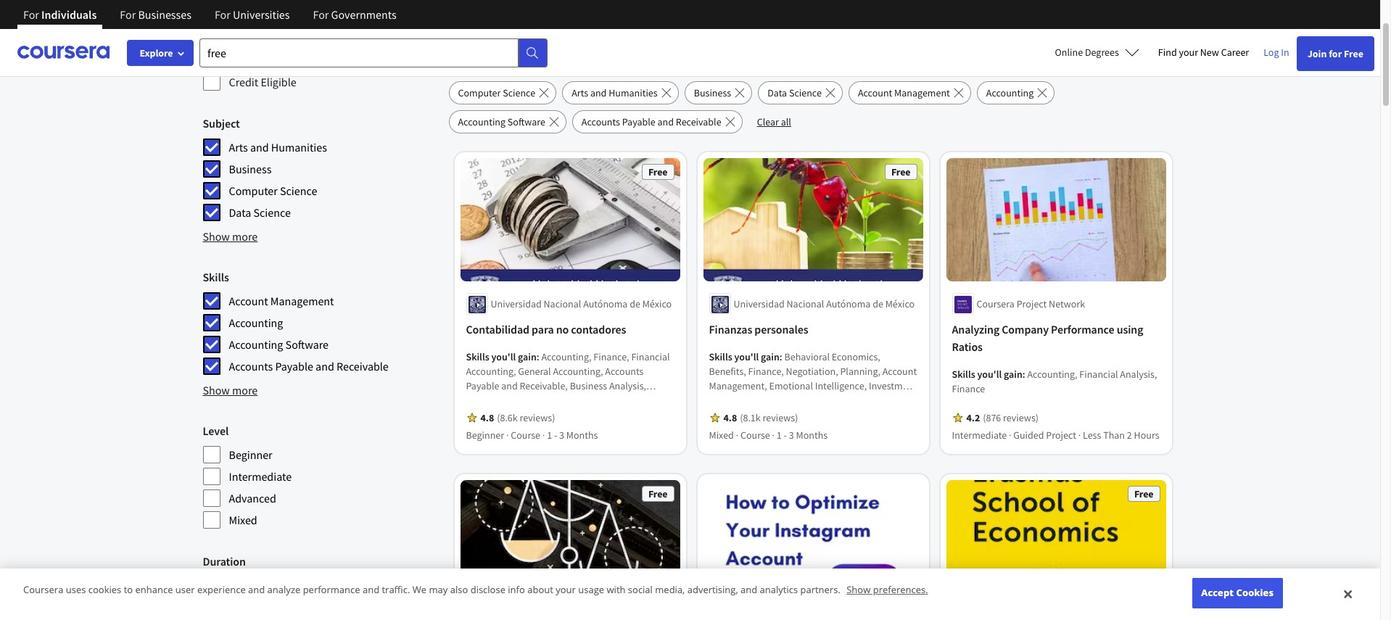 Task type: locate. For each thing, give the bounding box(es) containing it.
data
[[768, 86, 787, 99], [229, 205, 251, 220]]

months down strategy
[[796, 429, 828, 442]]

accounting software inside button
[[458, 115, 546, 128]]

for for businesses
[[120, 7, 136, 22]]

less right guided
[[1083, 429, 1102, 442]]

your right find
[[1179, 46, 1199, 59]]

mixed
[[709, 429, 734, 442], [229, 513, 257, 527]]

analysis, up 4.8 (8.6k reviews)
[[507, 394, 544, 407]]

contadores
[[571, 322, 626, 337]]

universidad nacional autónoma de méxico for para
[[491, 298, 672, 311]]

0 horizontal spatial management
[[271, 294, 334, 308]]

1 vertical spatial arts
[[229, 140, 248, 155]]

management, down benefits,
[[709, 380, 767, 393]]

- down 4.8 (8.1k reviews)
[[784, 429, 787, 442]]

business inside "accounting, finance, financial accounting, general accounting, accounts payable and receivable, business analysis, financial analysis, operational analysis, planning, account management"
[[570, 380, 607, 393]]

1 for from the left
[[23, 7, 39, 22]]

join for free link
[[1297, 36, 1375, 71]]

1 de from the left
[[630, 298, 641, 311]]

1 show more from the top
[[203, 229, 258, 244]]

1 vertical spatial management,
[[709, 394, 767, 407]]

intermediate for intermediate · guided project · less than 2 hours
[[952, 429, 1007, 442]]

2 horizontal spatial payable
[[622, 115, 656, 128]]

2 horizontal spatial gain
[[1004, 368, 1023, 381]]

skills you'll gain : for finanzas
[[709, 351, 785, 364]]

reviews) for para
[[520, 412, 555, 425]]

4.8 left (8.6k
[[481, 412, 494, 425]]

course down 4.8 (8.6k reviews)
[[511, 429, 541, 442]]

autónoma for finanzas personales
[[827, 298, 871, 311]]

for left businesses
[[120, 7, 136, 22]]

0 horizontal spatial computer science
[[229, 184, 317, 198]]

universidad up contabilidad
[[491, 298, 542, 311]]

coursera project network
[[977, 298, 1085, 311]]

2 vertical spatial management
[[545, 409, 601, 422]]

governments
[[331, 7, 397, 22]]

less down duration
[[229, 578, 250, 593]]

coursera up the analyzing
[[977, 298, 1015, 311]]

reviews)
[[520, 412, 555, 425], [763, 412, 798, 425], [1004, 412, 1039, 425]]

2 - from the left
[[784, 429, 787, 442]]

0 horizontal spatial 4.8
[[481, 412, 494, 425]]

1 vertical spatial account management
[[229, 294, 334, 308]]

3 for from the left
[[215, 7, 231, 22]]

coursera
[[977, 298, 1015, 311], [23, 584, 63, 597]]

performance
[[303, 584, 360, 597]]

strategy,
[[770, 394, 807, 407]]

0 horizontal spatial business
[[229, 162, 272, 176]]

0 vertical spatial account management
[[858, 86, 950, 99]]

project up company
[[1017, 298, 1047, 311]]

1 vertical spatial accounting software
[[229, 337, 329, 352]]

reviews) for personales
[[763, 412, 798, 425]]

account
[[858, 86, 893, 99], [229, 294, 268, 308], [883, 365, 917, 378], [508, 409, 543, 422]]

advanced
[[229, 491, 276, 506]]

you'll up finance
[[978, 368, 1002, 381]]

0 horizontal spatial arts
[[229, 140, 248, 155]]

online degrees
[[1055, 46, 1119, 59]]

"free"
[[575, 29, 629, 55]]

1 vertical spatial your
[[556, 584, 576, 597]]

usage
[[578, 584, 604, 597]]

3 down the strategy,
[[789, 429, 794, 442]]

0 horizontal spatial hours
[[287, 578, 316, 593]]

2 universidad from the left
[[734, 298, 785, 311]]

0 horizontal spatial computer
[[229, 184, 278, 198]]

1 horizontal spatial accounts payable and receivable
[[582, 115, 722, 128]]

1 universidad from the left
[[491, 298, 542, 311]]

1 horizontal spatial you'll
[[735, 351, 759, 364]]

0 vertical spatial coursera
[[977, 298, 1015, 311]]

1 horizontal spatial de
[[873, 298, 884, 311]]

months for para
[[567, 429, 598, 442]]

skills you'll gain : down contabilidad
[[466, 351, 542, 364]]

intermediate down 4.2
[[952, 429, 1007, 442]]

0 horizontal spatial accounting software
[[229, 337, 329, 352]]

2 4.8 from the left
[[724, 412, 737, 425]]

show more button
[[203, 228, 258, 245], [203, 382, 258, 399]]

1 horizontal spatial your
[[1179, 46, 1199, 59]]

for for governments
[[313, 7, 329, 22]]

3
[[559, 429, 565, 442], [789, 429, 794, 442]]

accounting, down analyzing company performance using ratios link
[[1028, 368, 1078, 381]]

log in
[[1264, 46, 1290, 59]]

mixed inside level group
[[229, 513, 257, 527]]

1 autónoma from the left
[[583, 298, 628, 311]]

finance, inside behavioral economics, benefits, finance, negotiation, planning, account management, emotional intelligence, investment management, strategy, strategy and operations
[[748, 365, 784, 378]]

ratios
[[952, 340, 983, 354]]

·
[[506, 429, 509, 442], [543, 429, 545, 442], [736, 429, 739, 442], [772, 429, 775, 442], [1009, 429, 1012, 442], [1079, 429, 1081, 442]]

de for contabilidad para no contadores
[[630, 298, 641, 311]]

1 management, from the top
[[709, 380, 767, 393]]

1 vertical spatial hours
[[287, 578, 316, 593]]

for left individuals
[[23, 7, 39, 22]]

1 show more button from the top
[[203, 228, 258, 245]]

universidad nacional autónoma de méxico up contabilidad para no contadores link
[[491, 298, 672, 311]]

with
[[607, 584, 626, 597]]

find your new career
[[1159, 46, 1250, 59]]

humanities
[[609, 86, 658, 99], [271, 140, 327, 155]]

planning, inside "accounting, finance, financial accounting, general accounting, accounts payable and receivable, business analysis, financial analysis, operational analysis, planning, account management"
[[466, 409, 506, 422]]

gain up 'general'
[[518, 351, 537, 364]]

clear all button
[[749, 110, 800, 134]]

reviews) up guided
[[1004, 412, 1039, 425]]

1 vertical spatial arts and humanities
[[229, 140, 327, 155]]

business up accounts payable and receivable button
[[694, 86, 731, 99]]

2 horizontal spatial reviews)
[[1004, 412, 1039, 425]]

: left behavioral
[[780, 351, 783, 364]]

2 méxico from the left
[[886, 298, 915, 311]]

autónoma up contadores
[[583, 298, 628, 311]]

1 vertical spatial intermediate
[[229, 469, 292, 484]]

your right about
[[556, 584, 576, 597]]

0 vertical spatial finance,
[[594, 351, 629, 364]]

0 horizontal spatial skills you'll gain :
[[466, 351, 542, 364]]

arts down "free"
[[572, 86, 589, 99]]

preferences.
[[873, 584, 928, 597]]

0 horizontal spatial coursera
[[23, 584, 63, 597]]

1 months from the left
[[567, 429, 598, 442]]

0 horizontal spatial data
[[229, 205, 251, 220]]

2 show more from the top
[[203, 383, 258, 398]]

2 nacional from the left
[[787, 298, 825, 311]]

analysis,
[[1120, 368, 1158, 381], [609, 380, 647, 393], [507, 394, 544, 407], [598, 394, 635, 407]]

1 horizontal spatial skills you'll gain :
[[709, 351, 785, 364]]

4 for from the left
[[313, 7, 329, 22]]

0 vertical spatial planning,
[[840, 365, 881, 378]]

finance, down contadores
[[594, 351, 629, 364]]

0 horizontal spatial software
[[286, 337, 329, 352]]

financial
[[632, 351, 670, 364], [1080, 368, 1118, 381], [466, 394, 505, 407]]

0 vertical spatial show more button
[[203, 228, 258, 245]]

2 horizontal spatial management
[[895, 86, 950, 99]]

intermediate up advanced
[[229, 469, 292, 484]]

skills you'll gain : for analyzing
[[952, 368, 1028, 381]]

reviews) down the strategy,
[[763, 412, 798, 425]]

receivable
[[676, 115, 722, 128], [337, 359, 389, 374]]

0 horizontal spatial payable
[[275, 359, 313, 374]]

mixed for mixed
[[229, 513, 257, 527]]

0 vertical spatial financial
[[632, 351, 670, 364]]

show more button for accounts
[[203, 382, 258, 399]]

1 horizontal spatial data
[[768, 86, 787, 99]]

mixed down advanced
[[229, 513, 257, 527]]

all
[[781, 115, 792, 128]]

2 1 from the left
[[777, 429, 782, 442]]

coursera left uses
[[23, 584, 63, 597]]

show more button for data
[[203, 228, 258, 245]]

3 down "operational"
[[559, 429, 565, 442]]

you'll up benefits,
[[735, 351, 759, 364]]

1 horizontal spatial autónoma
[[827, 298, 871, 311]]

online
[[1055, 46, 1083, 59]]

management, up (8.1k
[[709, 394, 767, 407]]

autónoma up finanzas personales link
[[827, 298, 871, 311]]

arts inside subject group
[[229, 140, 248, 155]]

1 more from the top
[[232, 229, 258, 244]]

203 results for "free"
[[449, 29, 629, 55]]

de
[[630, 298, 641, 311], [873, 298, 884, 311]]

results
[[484, 29, 542, 55]]

accounting,
[[542, 351, 592, 364], [466, 365, 516, 378], [553, 365, 603, 378], [1028, 368, 1078, 381]]

computer science
[[458, 86, 536, 99], [229, 184, 317, 198]]

your
[[1179, 46, 1199, 59], [556, 584, 576, 597]]

1 horizontal spatial mixed
[[709, 429, 734, 442]]

for inside join for free link
[[1329, 47, 1342, 60]]

general
[[518, 365, 551, 378]]

gain up 4.2 (876 reviews)
[[1004, 368, 1023, 381]]

1 vertical spatial more
[[232, 383, 258, 398]]

management,
[[709, 380, 767, 393], [709, 394, 767, 407]]

0 horizontal spatial 1
[[547, 429, 552, 442]]

: for company
[[1023, 368, 1026, 381]]

less inside duration group
[[229, 578, 250, 593]]

beginner
[[466, 429, 504, 442], [229, 448, 273, 462]]

de for finanzas personales
[[873, 298, 884, 311]]

experience
[[197, 584, 246, 597]]

coursera image
[[17, 41, 110, 64]]

clear
[[757, 115, 779, 128]]

None search field
[[200, 38, 548, 67]]

: up 'general'
[[537, 351, 540, 364]]

0 horizontal spatial accounts payable and receivable
[[229, 359, 389, 374]]

intermediate inside level group
[[229, 469, 292, 484]]

0 vertical spatial data
[[768, 86, 787, 99]]

2 reviews) from the left
[[763, 412, 798, 425]]

accept cookies
[[1202, 587, 1274, 600]]

2 horizontal spatial :
[[1023, 368, 1026, 381]]

finance, inside "accounting, finance, financial accounting, general accounting, accounts payable and receivable, business analysis, financial analysis, operational analysis, planning, account management"
[[594, 351, 629, 364]]

0 horizontal spatial planning,
[[466, 409, 506, 422]]

accounting, up "operational"
[[553, 365, 603, 378]]

universidad up finanzas personales
[[734, 298, 785, 311]]

3 for para
[[559, 429, 565, 442]]

0 vertical spatial than
[[1104, 429, 1125, 442]]

degrees
[[1085, 46, 1119, 59]]

account management inside the account management button
[[858, 86, 950, 99]]

intermediate
[[952, 429, 1007, 442], [229, 469, 292, 484]]

de up contabilidad para no contadores link
[[630, 298, 641, 311]]

0 vertical spatial show more
[[203, 229, 258, 244]]

(876
[[983, 412, 1002, 425]]

1 horizontal spatial data science
[[768, 86, 822, 99]]

:
[[537, 351, 540, 364], [780, 351, 783, 364], [1023, 368, 1026, 381]]

1 horizontal spatial arts
[[572, 86, 589, 99]]

méxico
[[643, 298, 672, 311], [886, 298, 915, 311]]

planning, down economics,
[[840, 365, 881, 378]]

course down (8.1k
[[741, 429, 770, 442]]

business
[[694, 86, 731, 99], [229, 162, 272, 176], [570, 380, 607, 393]]

0 horizontal spatial humanities
[[271, 140, 327, 155]]

0 horizontal spatial account management
[[229, 294, 334, 308]]

2 universidad nacional autónoma de méxico from the left
[[734, 298, 915, 311]]

partners.
[[801, 584, 841, 597]]

2 de from the left
[[873, 298, 884, 311]]

2 3 from the left
[[789, 429, 794, 442]]

months down "operational"
[[567, 429, 598, 442]]

science inside computer science button
[[503, 86, 536, 99]]

1 - from the left
[[554, 429, 557, 442]]

3 reviews) from the left
[[1004, 412, 1039, 425]]

business inside button
[[694, 86, 731, 99]]

2 · from the left
[[543, 429, 545, 442]]

nacional up finanzas personales link
[[787, 298, 825, 311]]

1 horizontal spatial finance,
[[748, 365, 784, 378]]

2 vertical spatial business
[[570, 380, 607, 393]]

1 horizontal spatial méxico
[[886, 298, 915, 311]]

1 horizontal spatial planning,
[[840, 365, 881, 378]]

analysis, down using
[[1120, 368, 1158, 381]]

by
[[238, 30, 253, 48]]

1 horizontal spatial business
[[570, 380, 607, 393]]

0 horizontal spatial :
[[537, 351, 540, 364]]

(8.6k
[[497, 412, 518, 425]]

4.2 (876 reviews)
[[967, 412, 1039, 425]]

universidad nacional autónoma de méxico
[[491, 298, 672, 311], [734, 298, 915, 311]]

1 vertical spatial show more button
[[203, 382, 258, 399]]

analysis, right "operational"
[[598, 394, 635, 407]]

2 for from the left
[[120, 7, 136, 22]]

0 vertical spatial data science
[[768, 86, 822, 99]]

1 1 from the left
[[547, 429, 552, 442]]

gain down personales in the right bottom of the page
[[761, 351, 780, 364]]

nacional up no
[[544, 298, 581, 311]]

1 horizontal spatial computer
[[458, 86, 501, 99]]

- for personales
[[784, 429, 787, 442]]

arts inside button
[[572, 86, 589, 99]]

0 horizontal spatial universidad
[[491, 298, 542, 311]]

autónoma
[[583, 298, 628, 311], [827, 298, 871, 311]]

2 more from the top
[[232, 383, 258, 398]]

2 autónoma from the left
[[827, 298, 871, 311]]

1 for personales
[[777, 429, 782, 442]]

subject
[[203, 116, 240, 131]]

humanities up accounts payable and receivable button
[[609, 86, 658, 99]]

arts and humanities down 'subject'
[[229, 140, 327, 155]]

0 vertical spatial receivable
[[676, 115, 722, 128]]

beginner · course · 1 - 3 months
[[466, 429, 598, 442]]

finanzas personales
[[709, 322, 809, 337]]

arts down 'subject'
[[229, 140, 248, 155]]

0 horizontal spatial nacional
[[544, 298, 581, 311]]

payable inside skills group
[[275, 359, 313, 374]]

0 vertical spatial computer
[[458, 86, 501, 99]]

beginner up advanced
[[229, 448, 273, 462]]

1 3 from the left
[[559, 429, 565, 442]]

for left "free"
[[546, 29, 571, 55]]

may
[[429, 584, 448, 597]]

1 vertical spatial humanities
[[271, 140, 327, 155]]

1 horizontal spatial months
[[796, 429, 828, 442]]

for right "join"
[[1329, 47, 1342, 60]]

finance, up emotional
[[748, 365, 784, 378]]

data science inside subject group
[[229, 205, 291, 220]]

universidad for finanzas
[[734, 298, 785, 311]]

you'll for contabilidad
[[492, 351, 516, 364]]

universities
[[233, 7, 290, 22]]

1 down 4.8 (8.6k reviews)
[[547, 429, 552, 442]]

reviews) up beginner · course · 1 - 3 months
[[520, 412, 555, 425]]

2 course from the left
[[741, 429, 770, 442]]

and inside "accounting, finance, financial accounting, general accounting, accounts payable and receivable, business analysis, financial analysis, operational analysis, planning, account management"
[[502, 380, 518, 393]]

gain
[[518, 351, 537, 364], [761, 351, 780, 364], [1004, 368, 1023, 381]]

planning, up beginner · course · 1 - 3 months
[[466, 409, 506, 422]]

skills for analyzing company performance using ratios
[[952, 368, 976, 381]]

skills inside group
[[203, 270, 229, 284]]

1 down 4.8 (8.1k reviews)
[[777, 429, 782, 442]]

0 vertical spatial accounting software
[[458, 115, 546, 128]]

: down "analyzing company performance using ratios"
[[1023, 368, 1026, 381]]

2 show more button from the top
[[203, 382, 258, 399]]

1 horizontal spatial computer science
[[458, 86, 536, 99]]

0 vertical spatial show
[[203, 229, 230, 244]]

2 horizontal spatial financial
[[1080, 368, 1118, 381]]

- down "operational"
[[554, 429, 557, 442]]

nacional
[[544, 298, 581, 311], [787, 298, 825, 311]]

account management inside skills group
[[229, 294, 334, 308]]

level group
[[203, 422, 440, 530]]

intermediate · guided project · less than 2 hours
[[952, 429, 1160, 442]]

: for personales
[[780, 351, 783, 364]]

- for para
[[554, 429, 557, 442]]

for up filter
[[215, 7, 231, 22]]

2 management, from the top
[[709, 394, 767, 407]]

show for accounts
[[203, 383, 230, 398]]

computer inside button
[[458, 86, 501, 99]]

business down 'subject'
[[229, 162, 272, 176]]

than
[[1104, 429, 1125, 442], [252, 578, 277, 593]]

1 horizontal spatial nacional
[[787, 298, 825, 311]]

1 horizontal spatial for
[[1329, 47, 1342, 60]]

1 vertical spatial than
[[252, 578, 277, 593]]

2 inside duration group
[[279, 578, 285, 593]]

duration group
[[203, 553, 440, 620]]

management inside button
[[895, 86, 950, 99]]

accounts
[[582, 115, 620, 128], [229, 359, 273, 374], [605, 365, 644, 378]]

1 vertical spatial receivable
[[337, 359, 389, 374]]

universidad nacional autónoma de méxico up finanzas personales link
[[734, 298, 915, 311]]

de up economics,
[[873, 298, 884, 311]]

4.8 left (8.1k
[[724, 412, 737, 425]]

0 vertical spatial payable
[[622, 115, 656, 128]]

for left governments
[[313, 7, 329, 22]]

2 months from the left
[[796, 429, 828, 442]]

project right guided
[[1047, 429, 1077, 442]]

banner navigation
[[12, 0, 408, 40]]

1 vertical spatial computer science
[[229, 184, 317, 198]]

humanities down eligible
[[271, 140, 327, 155]]

business up "operational"
[[570, 380, 607, 393]]

0 vertical spatial business
[[694, 86, 731, 99]]

skills group
[[203, 268, 440, 376]]

for for individuals
[[23, 7, 39, 22]]

0 vertical spatial software
[[508, 115, 546, 128]]

hours
[[1134, 429, 1160, 442], [287, 578, 316, 593]]

1 horizontal spatial universidad
[[734, 298, 785, 311]]

individuals
[[41, 7, 97, 22]]

0 horizontal spatial gain
[[518, 351, 537, 364]]

less
[[1083, 429, 1102, 442], [229, 578, 250, 593]]

account inside button
[[858, 86, 893, 99]]

1 horizontal spatial management
[[545, 409, 601, 422]]

beginner inside level group
[[229, 448, 273, 462]]

show preferences. link
[[847, 584, 928, 597]]

log in link
[[1257, 44, 1297, 61]]

skills you'll gain : up finance
[[952, 368, 1028, 381]]

0 horizontal spatial you'll
[[492, 351, 516, 364]]

accounts inside skills group
[[229, 359, 273, 374]]

contabilidad para no contadores
[[466, 322, 626, 337]]

4.8 for contabilidad
[[481, 412, 494, 425]]

4.8 for finanzas
[[724, 412, 737, 425]]

1 4.8 from the left
[[481, 412, 494, 425]]

intermediate for intermediate
[[229, 469, 292, 484]]

1 reviews) from the left
[[520, 412, 555, 425]]

0 horizontal spatial finance,
[[594, 351, 629, 364]]

disclose
[[471, 584, 506, 597]]

for
[[23, 7, 39, 22], [120, 7, 136, 22], [215, 7, 231, 22], [313, 7, 329, 22]]

1 horizontal spatial receivable
[[676, 115, 722, 128]]

and inside subject group
[[250, 140, 269, 155]]

1 vertical spatial computer
[[229, 184, 278, 198]]

1 vertical spatial software
[[286, 337, 329, 352]]

gain for company
[[1004, 368, 1023, 381]]

beginner down (8.6k
[[466, 429, 504, 442]]

skills you'll gain : up benefits,
[[709, 351, 785, 364]]

more
[[232, 229, 258, 244], [232, 383, 258, 398]]

less than 2 hours
[[229, 578, 316, 593]]

What do you want to learn? text field
[[200, 38, 519, 67]]

0 vertical spatial computer science
[[458, 86, 536, 99]]

science inside data science button
[[789, 86, 822, 99]]

0 horizontal spatial than
[[252, 578, 277, 593]]

you'll down contabilidad
[[492, 351, 516, 364]]

accounts payable and receivable inside skills group
[[229, 359, 389, 374]]

0 horizontal spatial 2
[[279, 578, 285, 593]]

1 nacional from the left
[[544, 298, 581, 311]]

1 méxico from the left
[[643, 298, 672, 311]]

skills for finanzas personales
[[709, 351, 733, 364]]

mixed down 4.8 (8.1k reviews)
[[709, 429, 734, 442]]

using
[[1117, 322, 1144, 337]]

1 horizontal spatial beginner
[[466, 429, 504, 442]]

data science button
[[758, 81, 843, 104]]

1 vertical spatial mixed
[[229, 513, 257, 527]]

accounting, financial analysis, finance
[[952, 368, 1158, 396]]

accounts payable and receivable inside button
[[582, 115, 722, 128]]

1 universidad nacional autónoma de méxico from the left
[[491, 298, 672, 311]]

0 horizontal spatial your
[[556, 584, 576, 597]]

1 vertical spatial payable
[[275, 359, 313, 374]]

arts and humanities up accounts payable and receivable button
[[572, 86, 658, 99]]

benefits,
[[709, 365, 746, 378]]

1 vertical spatial data
[[229, 205, 251, 220]]

1 course from the left
[[511, 429, 541, 442]]



Task type: describe. For each thing, give the bounding box(es) containing it.
traffic.
[[382, 584, 410, 597]]

arts and humanities button
[[562, 81, 679, 104]]

level
[[203, 424, 229, 438]]

accounting software button
[[449, 110, 567, 134]]

show more for accounts payable and receivable
[[203, 383, 258, 398]]

course for contabilidad
[[511, 429, 541, 442]]

receivable,
[[520, 380, 568, 393]]

months for personales
[[796, 429, 828, 442]]

join for free
[[1308, 47, 1364, 60]]

receivable inside skills group
[[337, 359, 389, 374]]

méxico for finanzas personales
[[886, 298, 915, 311]]

finanzas
[[709, 322, 753, 337]]

accounting, down contabilidad para no contadores link
[[542, 351, 592, 364]]

for businesses
[[120, 7, 192, 22]]

analyzing
[[952, 322, 1000, 337]]

career
[[1222, 46, 1250, 59]]

hours inside duration group
[[287, 578, 316, 593]]

user
[[175, 584, 195, 597]]

payable inside "accounting, finance, financial accounting, general accounting, accounts payable and receivable, business analysis, financial analysis, operational analysis, planning, account management"
[[466, 380, 500, 393]]

for universities
[[215, 7, 290, 22]]

account inside "accounting, finance, financial accounting, general accounting, accounts payable and receivable, business analysis, financial analysis, operational analysis, planning, account management"
[[508, 409, 543, 422]]

info
[[508, 584, 525, 597]]

explore
[[140, 46, 173, 59]]

behavioral economics, benefits, finance, negotiation, planning, account management, emotional intelligence, investment management, strategy, strategy and operations
[[709, 351, 917, 407]]

credit
[[229, 75, 258, 89]]

0 vertical spatial project
[[1017, 298, 1047, 311]]

analytics
[[760, 584, 798, 597]]

subject group
[[203, 115, 440, 222]]

computer science inside button
[[458, 86, 536, 99]]

find
[[1159, 46, 1177, 59]]

performance
[[1051, 322, 1115, 337]]

computer science inside subject group
[[229, 184, 317, 198]]

management inside "accounting, finance, financial accounting, general accounting, accounts payable and receivable, business analysis, financial analysis, operational analysis, planning, account management"
[[545, 409, 601, 422]]

para
[[532, 322, 554, 337]]

skills for contabilidad para no contadores
[[466, 351, 490, 364]]

no
[[556, 322, 569, 337]]

receivable inside button
[[676, 115, 722, 128]]

planning, inside behavioral economics, benefits, finance, negotiation, planning, account management, emotional intelligence, investment management, strategy, strategy and operations
[[840, 365, 881, 378]]

coursera uses cookies to enhance user experience and analyze performance and traffic. we may also disclose info about your usage with social media, advertising, and analytics partners. show preferences.
[[23, 584, 928, 597]]

data science inside data science button
[[768, 86, 822, 99]]

analyzing company performance using ratios link
[[952, 321, 1161, 356]]

universidad for contabilidad
[[491, 298, 542, 311]]

clear all
[[757, 115, 792, 128]]

accounting button
[[977, 81, 1055, 104]]

2 vertical spatial show
[[847, 584, 871, 597]]

emotional
[[770, 380, 813, 393]]

1 · from the left
[[506, 429, 509, 442]]

: for para
[[537, 351, 540, 364]]

operational
[[546, 394, 596, 407]]

in
[[1282, 46, 1290, 59]]

accept
[[1202, 587, 1234, 600]]

beginner for beginner · course · 1 - 3 months
[[466, 429, 504, 442]]

cookies
[[88, 584, 121, 597]]

personales
[[755, 322, 809, 337]]

arts and humanities inside subject group
[[229, 140, 327, 155]]

3 · from the left
[[736, 429, 739, 442]]

negotiation,
[[786, 365, 838, 378]]

nacional for para
[[544, 298, 581, 311]]

skills you'll gain : for contabilidad
[[466, 351, 542, 364]]

coursera for coursera project network
[[977, 298, 1015, 311]]

we
[[413, 584, 427, 597]]

coursera for coursera uses cookies to enhance user experience and analyze performance and traffic. we may also disclose info about your usage with social media, advertising, and analytics partners. show preferences.
[[23, 584, 63, 597]]

log
[[1264, 46, 1280, 59]]

network
[[1049, 298, 1085, 311]]

social
[[628, 584, 653, 597]]

contabilidad
[[466, 322, 530, 337]]

gain for para
[[518, 351, 537, 364]]

autónoma for contabilidad para no contadores
[[583, 298, 628, 311]]

you'll for finanzas
[[735, 351, 759, 364]]

nacional for personales
[[787, 298, 825, 311]]

and inside skills group
[[316, 359, 334, 374]]

business button
[[685, 81, 753, 104]]

advertising,
[[688, 584, 738, 597]]

analyzing company performance using ratios
[[952, 322, 1144, 354]]

accounting software inside skills group
[[229, 337, 329, 352]]

strategy
[[809, 394, 844, 407]]

explore button
[[127, 40, 194, 66]]

and inside behavioral economics, benefits, finance, negotiation, planning, account management, emotional intelligence, investment management, strategy, strategy and operations
[[846, 394, 862, 407]]

company
[[1002, 322, 1049, 337]]

accounts inside button
[[582, 115, 620, 128]]

1 horizontal spatial less
[[1083, 429, 1102, 442]]

businesses
[[138, 7, 192, 22]]

data inside subject group
[[229, 205, 251, 220]]

4 · from the left
[[772, 429, 775, 442]]

accounts payable and receivable button
[[572, 110, 743, 134]]

beginner for beginner
[[229, 448, 273, 462]]

account inside skills group
[[229, 294, 268, 308]]

software inside skills group
[[286, 337, 329, 352]]

203
[[449, 29, 480, 55]]

duration
[[203, 554, 246, 569]]

about
[[528, 584, 553, 597]]

operations
[[864, 394, 911, 407]]

analysis, inside accounting, financial analysis, finance
[[1120, 368, 1158, 381]]

more for data
[[232, 229, 258, 244]]

for governments
[[313, 7, 397, 22]]

software inside button
[[508, 115, 546, 128]]

credit eligible
[[229, 75, 297, 89]]

1 horizontal spatial than
[[1104, 429, 1125, 442]]

mixed for mixed · course · 1 - 3 months
[[709, 429, 734, 442]]

2 vertical spatial financial
[[466, 394, 505, 407]]

financial inside accounting, financial analysis, finance
[[1080, 368, 1118, 381]]

1 horizontal spatial 2
[[1127, 429, 1132, 442]]

1 horizontal spatial hours
[[1134, 429, 1160, 442]]

5 · from the left
[[1009, 429, 1012, 442]]

6 · from the left
[[1079, 429, 1081, 442]]

accept cookies button
[[1193, 579, 1283, 609]]

3 for personales
[[789, 429, 794, 442]]

reviews) for company
[[1004, 412, 1039, 425]]

to
[[124, 584, 133, 597]]

humanities inside subject group
[[271, 140, 327, 155]]

course for finanzas
[[741, 429, 770, 442]]

for for universities
[[215, 7, 231, 22]]

0 vertical spatial your
[[1179, 46, 1199, 59]]

economics,
[[832, 351, 881, 364]]

gain for personales
[[761, 351, 780, 364]]

payable inside accounts payable and receivable button
[[622, 115, 656, 128]]

account inside behavioral economics, benefits, finance, negotiation, planning, account management, emotional intelligence, investment management, strategy, strategy and operations
[[883, 365, 917, 378]]

analyze
[[267, 584, 301, 597]]

media,
[[655, 584, 685, 597]]

1 horizontal spatial financial
[[632, 351, 670, 364]]

investment
[[869, 380, 917, 393]]

finanzas personales link
[[709, 321, 917, 338]]

accounting, down contabilidad
[[466, 365, 516, 378]]

show more for data science
[[203, 229, 258, 244]]

0 horizontal spatial for
[[546, 29, 571, 55]]

humanities inside button
[[609, 86, 658, 99]]

than inside duration group
[[252, 578, 277, 593]]

méxico for contabilidad para no contadores
[[643, 298, 672, 311]]

accounts inside "accounting, finance, financial accounting, general accounting, accounts payable and receivable, business analysis, financial analysis, operational analysis, planning, account management"
[[605, 365, 644, 378]]

1 for para
[[547, 429, 552, 442]]

guided
[[1014, 429, 1044, 442]]

mixed · course · 1 - 3 months
[[709, 429, 828, 442]]

finance
[[952, 383, 986, 396]]

universidad nacional autónoma de méxico for personales
[[734, 298, 915, 311]]

online degrees button
[[1044, 36, 1151, 68]]

4.2
[[967, 412, 980, 425]]

contabilidad para no contadores link
[[466, 321, 674, 338]]

business inside subject group
[[229, 162, 272, 176]]

computer inside subject group
[[229, 184, 278, 198]]

also
[[450, 584, 468, 597]]

you'll for analyzing
[[978, 368, 1002, 381]]

arts and humanities inside button
[[572, 86, 658, 99]]

accounting, inside accounting, financial analysis, finance
[[1028, 368, 1078, 381]]

analysis, down contadores
[[609, 380, 647, 393]]

accounting, finance, financial accounting, general accounting, accounts payable and receivable, business analysis, financial analysis, operational analysis, planning, account management
[[466, 351, 670, 422]]

find your new career link
[[1151, 44, 1257, 62]]

data inside button
[[768, 86, 787, 99]]

enhance
[[135, 584, 173, 597]]

management inside skills group
[[271, 294, 334, 308]]

filter
[[203, 30, 235, 48]]

new
[[1201, 46, 1220, 59]]

behavioral
[[785, 351, 830, 364]]

more for accounts
[[232, 383, 258, 398]]

filter by
[[203, 30, 253, 48]]

join
[[1308, 47, 1327, 60]]

1 vertical spatial project
[[1047, 429, 1077, 442]]

show for data
[[203, 229, 230, 244]]



Task type: vqa. For each thing, say whether or not it's contained in the screenshot.
Dislike
no



